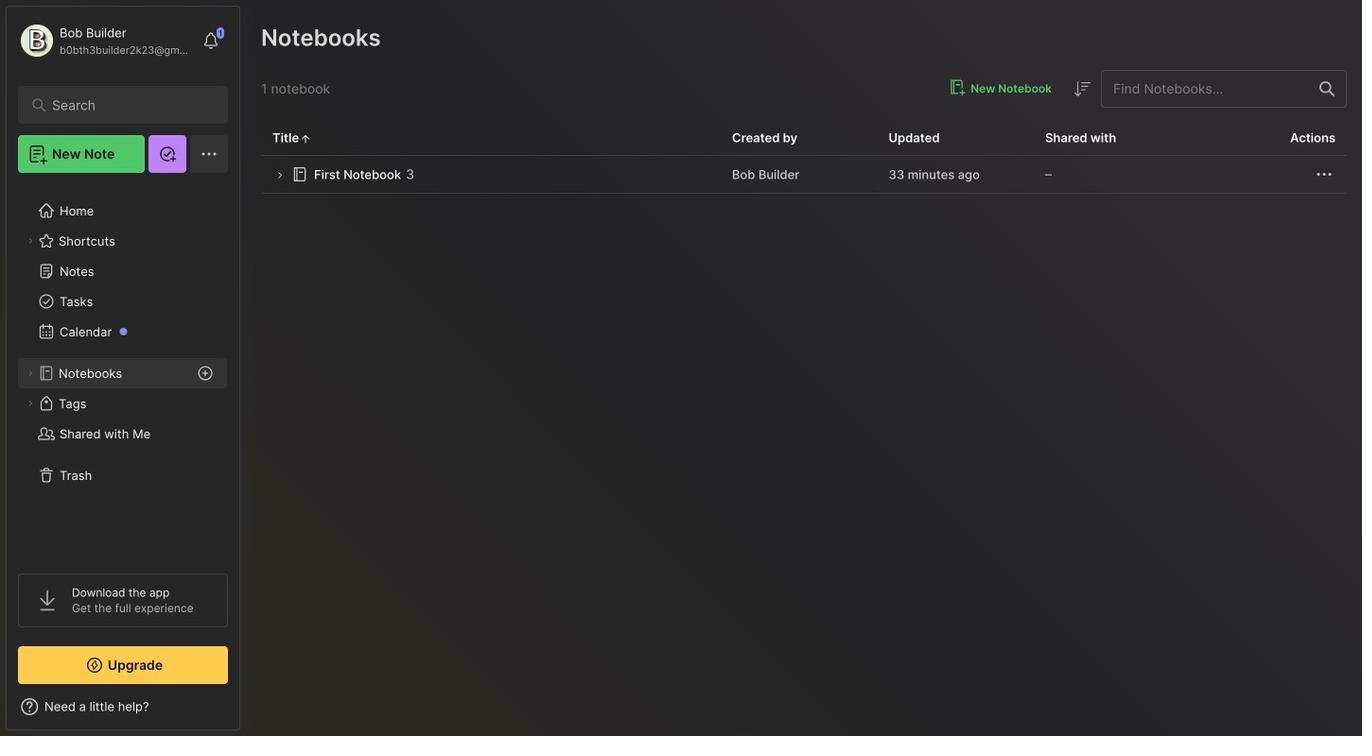 Task type: describe. For each thing, give the bounding box(es) containing it.
expand notebooks image
[[25, 368, 36, 379]]

Account field
[[18, 22, 193, 60]]

Find Notebooks… text field
[[1102, 73, 1308, 105]]

tree inside the main element
[[7, 184, 239, 557]]

more actions image
[[1313, 163, 1336, 186]]

sort options image
[[1071, 78, 1093, 100]]

main element
[[0, 0, 246, 737]]

arrow image
[[272, 168, 287, 183]]



Task type: locate. For each thing, give the bounding box(es) containing it.
row
[[261, 156, 1347, 194]]

Sort field
[[1071, 78, 1093, 100]]

None search field
[[52, 94, 203, 116]]

expand tags image
[[25, 398, 36, 410]]

More actions field
[[1313, 163, 1336, 186]]

WHAT'S NEW field
[[7, 692, 239, 723]]

tree
[[7, 184, 239, 557]]

Search text field
[[52, 96, 203, 114]]

click to collapse image
[[239, 702, 253, 725]]

none search field inside the main element
[[52, 94, 203, 116]]



Task type: vqa. For each thing, say whether or not it's contained in the screenshot.
sort field
yes



